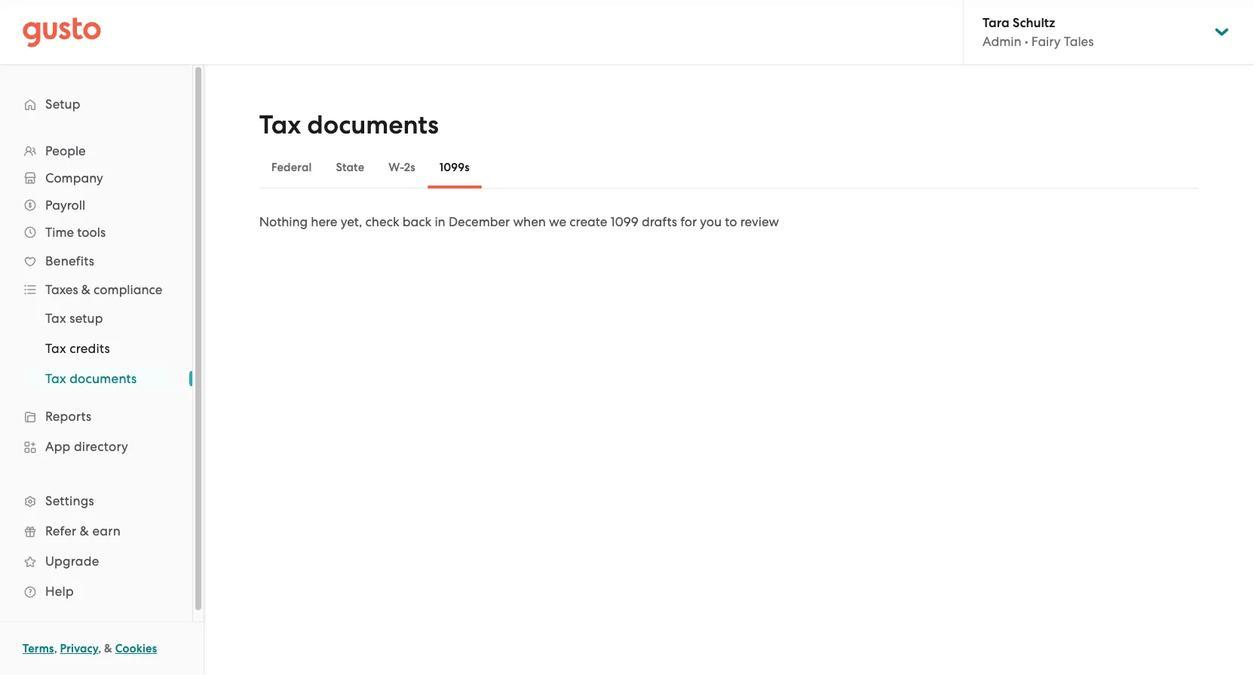 Task type: describe. For each thing, give the bounding box(es) containing it.
tax setup
[[45, 311, 103, 326]]

upgrade link
[[15, 548, 177, 575]]

tools
[[77, 225, 106, 240]]

tax credits link
[[27, 335, 177, 362]]

drafts
[[642, 214, 677, 229]]

payroll button
[[15, 192, 177, 219]]

•
[[1025, 34, 1029, 49]]

list containing people
[[0, 137, 192, 606]]

2 , from the left
[[98, 642, 101, 655]]

tax documents inside gusto navigation element
[[45, 371, 137, 386]]

terms
[[23, 642, 54, 655]]

1099s
[[440, 161, 470, 174]]

list containing tax setup
[[0, 303, 192, 394]]

admin
[[983, 34, 1022, 49]]

help link
[[15, 578, 177, 605]]

here
[[311, 214, 338, 229]]

tales
[[1064, 34, 1094, 49]]

terms link
[[23, 642, 54, 655]]

back
[[403, 214, 432, 229]]

tax setup link
[[27, 305, 177, 332]]

check
[[366, 214, 399, 229]]

tara schultz admin • fairy tales
[[983, 15, 1094, 49]]

upgrade
[[45, 554, 99, 569]]

payroll
[[45, 198, 85, 213]]

yet,
[[341, 214, 362, 229]]

w-2s
[[389, 161, 415, 174]]

tax for tax credits link
[[45, 341, 66, 356]]

1 , from the left
[[54, 642, 57, 655]]

1099
[[611, 214, 639, 229]]

terms , privacy , & cookies
[[23, 642, 157, 655]]

nothing
[[259, 214, 308, 229]]

help
[[45, 584, 74, 599]]

to
[[725, 214, 737, 229]]

taxes & compliance button
[[15, 276, 177, 303]]

privacy link
[[60, 642, 98, 655]]

for
[[681, 214, 697, 229]]

refer
[[45, 523, 76, 539]]

when
[[513, 214, 546, 229]]

schultz
[[1013, 15, 1055, 31]]

federal button
[[259, 149, 324, 186]]

2 vertical spatial &
[[104, 642, 112, 655]]

reports link
[[15, 403, 177, 430]]

taxes
[[45, 282, 78, 297]]

1099s button
[[427, 149, 482, 186]]

w-
[[389, 161, 404, 174]]

people button
[[15, 137, 177, 164]]

taxes & compliance
[[45, 282, 163, 297]]

benefits
[[45, 253, 94, 269]]

nothing here yet, check back in december when we create 1099 drafts for you to review
[[259, 214, 779, 229]]

tax for "tax setup" link
[[45, 311, 66, 326]]

setup
[[70, 311, 103, 326]]

company
[[45, 170, 103, 186]]

time
[[45, 225, 74, 240]]



Task type: vqa. For each thing, say whether or not it's contained in the screenshot.
the left the
no



Task type: locate. For each thing, give the bounding box(es) containing it.
& for compliance
[[81, 282, 90, 297]]

tax down tax credits
[[45, 371, 66, 386]]

tax up federal
[[259, 109, 301, 140]]

tax documents
[[259, 109, 439, 140], [45, 371, 137, 386]]

you
[[700, 214, 722, 229]]

documents up state button
[[307, 109, 439, 140]]

0 horizontal spatial documents
[[70, 371, 137, 386]]

credits
[[70, 341, 110, 356]]

federal
[[271, 161, 312, 174]]

app directory
[[45, 439, 128, 454]]

& inside dropdown button
[[81, 282, 90, 297]]

1 vertical spatial documents
[[70, 371, 137, 386]]

w-2s button
[[377, 149, 427, 186]]

1 horizontal spatial tax documents
[[259, 109, 439, 140]]

documents inside list
[[70, 371, 137, 386]]

create
[[570, 214, 608, 229]]

home image
[[23, 17, 101, 47]]

cookies button
[[115, 640, 157, 658]]

tax credits
[[45, 341, 110, 356]]

tax documents up state button
[[259, 109, 439, 140]]

in
[[435, 214, 446, 229]]

benefits link
[[15, 247, 177, 275]]

refer & earn
[[45, 523, 121, 539]]

1 vertical spatial tax documents
[[45, 371, 137, 386]]

list
[[0, 137, 192, 606], [0, 303, 192, 394]]

documents
[[307, 109, 439, 140], [70, 371, 137, 386]]

app directory link
[[15, 433, 177, 460]]

settings
[[45, 493, 94, 508]]

setup
[[45, 97, 81, 112]]

refer & earn link
[[15, 517, 177, 545]]

fairy
[[1032, 34, 1061, 49]]

state button
[[324, 149, 377, 186]]

, left cookies
[[98, 642, 101, 655]]

compliance
[[94, 282, 163, 297]]

0 horizontal spatial tax documents
[[45, 371, 137, 386]]

time tools button
[[15, 219, 177, 246]]

tara
[[983, 15, 1010, 31]]

time tools
[[45, 225, 106, 240]]

review
[[740, 214, 779, 229]]

0 vertical spatial documents
[[307, 109, 439, 140]]

1 vertical spatial &
[[80, 523, 89, 539]]

reports
[[45, 409, 92, 424]]

tax documents link
[[27, 365, 177, 392]]

& left cookies
[[104, 642, 112, 655]]

settings link
[[15, 487, 177, 514]]

state
[[336, 161, 365, 174]]

2 list from the top
[[0, 303, 192, 394]]

, left privacy
[[54, 642, 57, 655]]

directory
[[74, 439, 128, 454]]

documents down tax credits link
[[70, 371, 137, 386]]

earn
[[92, 523, 121, 539]]

tax down taxes
[[45, 311, 66, 326]]

tax for tax documents link
[[45, 371, 66, 386]]

privacy
[[60, 642, 98, 655]]

tax left credits
[[45, 341, 66, 356]]

tax documents down credits
[[45, 371, 137, 386]]

tax forms tab list
[[259, 146, 1199, 189]]

,
[[54, 642, 57, 655], [98, 642, 101, 655]]

0 vertical spatial &
[[81, 282, 90, 297]]

1 horizontal spatial documents
[[307, 109, 439, 140]]

gusto navigation element
[[0, 65, 192, 631]]

1 horizontal spatial ,
[[98, 642, 101, 655]]

we
[[549, 214, 567, 229]]

company button
[[15, 164, 177, 192]]

& right taxes
[[81, 282, 90, 297]]

setup link
[[15, 91, 177, 118]]

0 vertical spatial tax documents
[[259, 109, 439, 140]]

december
[[449, 214, 510, 229]]

app
[[45, 439, 71, 454]]

people
[[45, 143, 86, 158]]

& for earn
[[80, 523, 89, 539]]

0 horizontal spatial ,
[[54, 642, 57, 655]]

cookies
[[115, 642, 157, 655]]

&
[[81, 282, 90, 297], [80, 523, 89, 539], [104, 642, 112, 655]]

1 list from the top
[[0, 137, 192, 606]]

tax
[[259, 109, 301, 140], [45, 311, 66, 326], [45, 341, 66, 356], [45, 371, 66, 386]]

2s
[[404, 161, 415, 174]]

& left the earn
[[80, 523, 89, 539]]



